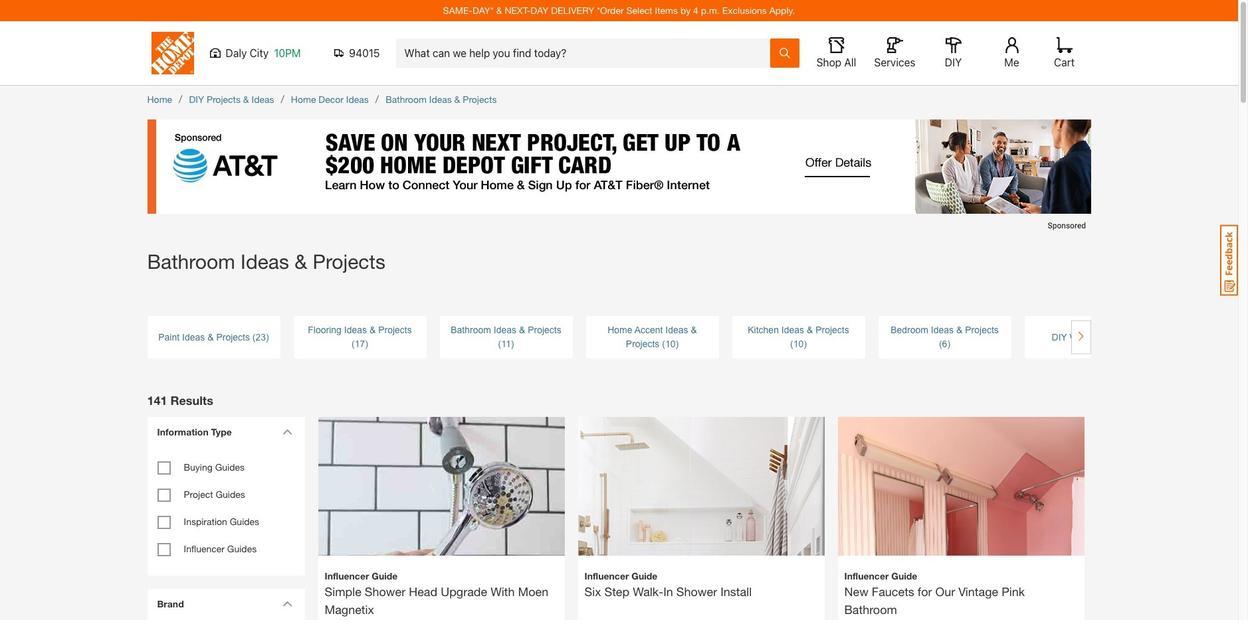 Task type: locate. For each thing, give the bounding box(es) containing it.
six step walk-in shower install image
[[578, 394, 824, 621]]

0 vertical spatial caret icon image
[[282, 429, 292, 435]]

advertisement element
[[147, 120, 1091, 236]]

caret icon image
[[282, 429, 292, 435], [282, 601, 292, 607]]

1 vertical spatial caret icon image
[[282, 601, 292, 607]]

the home depot logo image
[[151, 32, 194, 74]]

1 caret icon image from the top
[[282, 429, 292, 435]]



Task type: describe. For each thing, give the bounding box(es) containing it.
What can we help you find today? search field
[[404, 39, 769, 67]]

feedback link image
[[1220, 225, 1238, 296]]

2 caret icon image from the top
[[282, 601, 292, 607]]

simple shower head upgrade with moen magnetix image
[[318, 394, 565, 621]]



Task type: vqa. For each thing, say whether or not it's contained in the screenshot.
"materials" on the right bottom of the page
no



